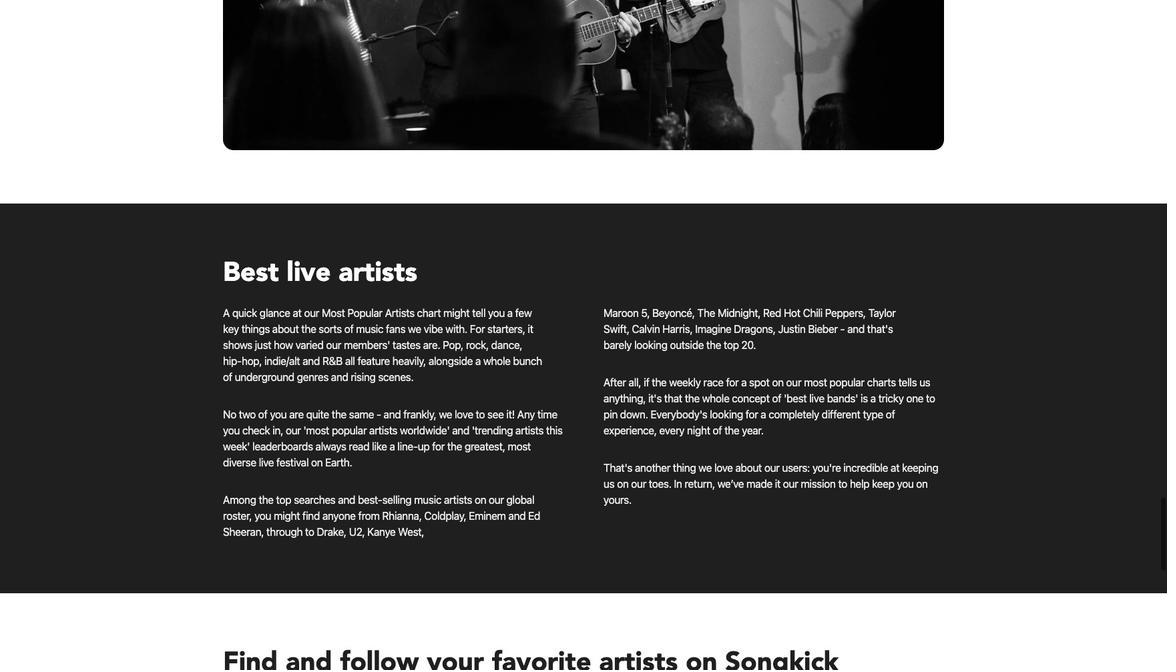 Task type: vqa. For each thing, say whether or not it's contained in the screenshot.
'Pop,'
yes



Task type: locate. For each thing, give the bounding box(es) containing it.
0 vertical spatial it
[[528, 323, 534, 335]]

1 vertical spatial whole
[[702, 393, 730, 405]]

the down imagine
[[707, 339, 722, 351]]

0 vertical spatial looking
[[635, 339, 668, 351]]

about up how
[[272, 323, 299, 335]]

20.
[[742, 339, 756, 351]]

1 horizontal spatial it
[[775, 478, 781, 490]]

0 vertical spatial top
[[724, 339, 739, 351]]

1 horizontal spatial music
[[414, 494, 442, 506]]

0 horizontal spatial it
[[528, 323, 534, 335]]

might up with.
[[444, 307, 470, 319]]

1 horizontal spatial at
[[891, 462, 900, 474]]

0 horizontal spatial us
[[604, 478, 615, 490]]

for right race
[[726, 377, 739, 389]]

0 vertical spatial popular
[[830, 377, 865, 389]]

live
[[287, 255, 331, 291], [810, 393, 825, 405], [259, 457, 274, 469]]

at right glance
[[293, 307, 302, 319]]

2 horizontal spatial live
[[810, 393, 825, 405]]

we right frankly,
[[439, 409, 452, 421]]

justin
[[779, 323, 806, 335]]

made
[[747, 478, 773, 490]]

at up keep
[[891, 462, 900, 474]]

1 vertical spatial we
[[439, 409, 452, 421]]

return,
[[685, 478, 715, 490]]

we inside no two of you are quite the same - and frankly, we love to see it! any time you check in, our 'most popular artists worldwide' and 'trending artists this week' leaderboards always read like a line-up for the greatest, most diverse live festival on earth.
[[439, 409, 452, 421]]

keep
[[872, 478, 895, 490]]

coldplay,
[[424, 510, 467, 522]]

0 horizontal spatial for
[[432, 441, 445, 453]]

on up eminem
[[475, 494, 486, 506]]

our inside among the top searches and best-selling music artists on our global roster, you might find anyone from rhianna, coldplay, eminem and ed sheeran, through to drake, u2, kanye west,
[[489, 494, 504, 506]]

how
[[274, 339, 293, 351]]

drake,
[[317, 526, 347, 538]]

outside
[[670, 339, 704, 351]]

charts
[[867, 377, 896, 389]]

0 horizontal spatial we
[[408, 323, 421, 335]]

to right one
[[926, 393, 936, 405]]

we inside "a quick glance at our most popular artists chart might tell you a few key things about the sorts of music fans we vibe with. for starters, it shows just how varied our members' tastes are. pop, rock, dance, hip-hop, indie/alt and r&b all feature heavily, alongside a whole bunch of underground genres and rising scenes."
[[408, 323, 421, 335]]

rising
[[351, 371, 376, 383]]

and
[[848, 323, 865, 335], [303, 355, 320, 367], [331, 371, 348, 383], [384, 409, 401, 421], [452, 425, 470, 437], [338, 494, 355, 506], [509, 510, 526, 522]]

live inside no two of you are quite the same - and frankly, we love to see it! any time you check in, our 'most popular artists worldwide' and 'trending artists this week' leaderboards always read like a line-up for the greatest, most diverse live festival on earth.
[[259, 457, 274, 469]]

0 vertical spatial at
[[293, 307, 302, 319]]

2 vertical spatial live
[[259, 457, 274, 469]]

genres
[[297, 371, 329, 383]]

of inside no two of you are quite the same - and frankly, we love to see it! any time you check in, our 'most popular artists worldwide' and 'trending artists this week' leaderboards always read like a line-up for the greatest, most diverse live festival on earth.
[[258, 409, 268, 421]]

most up 'best
[[804, 377, 827, 389]]

the up varied
[[301, 323, 316, 335]]

0 horizontal spatial music
[[356, 323, 384, 335]]

it down few at the top left of the page
[[528, 323, 534, 335]]

0 vertical spatial love
[[455, 409, 473, 421]]

on inside among the top searches and best-selling music artists on our global roster, you might find anyone from rhianna, coldplay, eminem and ed sheeran, through to drake, u2, kanye west,
[[475, 494, 486, 506]]

1 vertical spatial most
[[508, 441, 531, 453]]

dance,
[[491, 339, 523, 351]]

members'
[[344, 339, 390, 351]]

whole down race
[[702, 393, 730, 405]]

popular up read
[[332, 425, 367, 437]]

down.
[[620, 409, 648, 421]]

of left 'best
[[773, 393, 782, 405]]

about inside "a quick glance at our most popular artists chart might tell you a few key things about the sorts of music fans we vibe with. for starters, it shows just how varied our members' tastes are. pop, rock, dance, hip-hop, indie/alt and r&b all feature heavily, alongside a whole bunch of underground genres and rising scenes."
[[272, 323, 299, 335]]

searches
[[294, 494, 336, 506]]

with.
[[446, 323, 468, 335]]

- down peppers,
[[841, 323, 845, 335]]

might up through
[[274, 510, 300, 522]]

0 horizontal spatial might
[[274, 510, 300, 522]]

1 vertical spatial love
[[715, 462, 733, 474]]

every
[[660, 425, 685, 437]]

users:
[[783, 462, 810, 474]]

any
[[518, 409, 535, 421]]

about
[[272, 323, 299, 335], [736, 462, 762, 474]]

our down "another"
[[631, 478, 647, 490]]

live up the most
[[287, 255, 331, 291]]

things
[[242, 323, 270, 335]]

music up coldplay,
[[414, 494, 442, 506]]

love left see
[[455, 409, 473, 421]]

of right sorts
[[344, 323, 354, 335]]

experience,
[[604, 425, 657, 437]]

0 vertical spatial music
[[356, 323, 384, 335]]

frankly,
[[404, 409, 437, 421]]

just
[[255, 339, 271, 351]]

whole down dance,
[[484, 355, 511, 367]]

best-
[[358, 494, 383, 506]]

0 vertical spatial live
[[287, 255, 331, 291]]

0 horizontal spatial looking
[[635, 339, 668, 351]]

looking inside after all, if the weekly race for a spot on our most popular charts tells us anything, it's that the whole concept of 'best live bands' is a tricky one to pin down. everybody's looking for a completely different type of experience, every night of the year.
[[710, 409, 743, 421]]

a
[[223, 307, 230, 319]]

you inside among the top searches and best-selling music artists on our global roster, you might find anyone from rhianna, coldplay, eminem and ed sheeran, through to drake, u2, kanye west,
[[255, 510, 271, 522]]

time
[[538, 409, 558, 421]]

you right tell
[[488, 307, 505, 319]]

most down the ''trending'
[[508, 441, 531, 453]]

top left searches
[[276, 494, 291, 506]]

0 horizontal spatial -
[[377, 409, 381, 421]]

are.
[[423, 339, 440, 351]]

most inside after all, if the weekly race for a spot on our most popular charts tells us anything, it's that the whole concept of 'best live bands' is a tricky one to pin down. everybody's looking for a completely different type of experience, every night of the year.
[[804, 377, 827, 389]]

2 vertical spatial we
[[699, 462, 712, 474]]

global
[[507, 494, 535, 506]]

our left the most
[[304, 307, 319, 319]]

read
[[349, 441, 370, 453]]

1 vertical spatial top
[[276, 494, 291, 506]]

on inside after all, if the weekly race for a spot on our most popular charts tells us anything, it's that the whole concept of 'best live bands' is a tricky one to pin down. everybody's looking for a completely different type of experience, every night of the year.
[[772, 377, 784, 389]]

1 vertical spatial for
[[746, 409, 759, 421]]

a quick glance at our most popular artists chart might tell you a few key things about the sorts of music fans we vibe with. for starters, it shows just how varied our members' tastes are. pop, rock, dance, hip-hop, indie/alt and r&b all feature heavily, alongside a whole bunch of underground genres and rising scenes.
[[223, 307, 542, 383]]

the
[[301, 323, 316, 335], [707, 339, 722, 351], [652, 377, 667, 389], [685, 393, 700, 405], [332, 409, 347, 421], [725, 425, 740, 437], [447, 441, 462, 453], [259, 494, 274, 506]]

of right the night
[[713, 425, 722, 437]]

1 horizontal spatial whole
[[702, 393, 730, 405]]

- right the 'same'
[[377, 409, 381, 421]]

0 horizontal spatial whole
[[484, 355, 511, 367]]

to down find
[[305, 526, 314, 538]]

we up the 'tastes'
[[408, 323, 421, 335]]

if
[[644, 377, 650, 389]]

us up yours.
[[604, 478, 615, 490]]

you inside that's another thing we love about our users: you're incredible at keeping us on our toes. in return, we've made it our mission to help keep you on yours.
[[897, 478, 914, 490]]

rock,
[[466, 339, 489, 351]]

1 horizontal spatial we
[[439, 409, 452, 421]]

all
[[345, 355, 355, 367]]

earth.
[[325, 457, 352, 469]]

that
[[664, 393, 683, 405]]

1 horizontal spatial looking
[[710, 409, 743, 421]]

our down users:
[[783, 478, 799, 490]]

midnight,
[[718, 307, 761, 319]]

1 horizontal spatial might
[[444, 307, 470, 319]]

1 vertical spatial looking
[[710, 409, 743, 421]]

leaderboards
[[253, 441, 313, 453]]

looking down calvin
[[635, 339, 668, 351]]

popular
[[830, 377, 865, 389], [332, 425, 367, 437]]

always
[[316, 441, 346, 453]]

you down keeping in the bottom of the page
[[897, 478, 914, 490]]

0 vertical spatial most
[[804, 377, 827, 389]]

looking inside maroon 5, beyoncé, the midnight, red hot chili peppers, taylor swift, calvin harris, imagine dragons, justin bieber - and that's barely looking outside the top 20.
[[635, 339, 668, 351]]

0 vertical spatial about
[[272, 323, 299, 335]]

music up members' at bottom left
[[356, 323, 384, 335]]

our up eminem
[[489, 494, 504, 506]]

r&b
[[323, 355, 343, 367]]

you up in,
[[270, 409, 287, 421]]

a down rock,
[[476, 355, 481, 367]]

our right in,
[[286, 425, 301, 437]]

our up r&b
[[326, 339, 341, 351]]

1 horizontal spatial live
[[287, 255, 331, 291]]

1 vertical spatial at
[[891, 462, 900, 474]]

1 horizontal spatial love
[[715, 462, 733, 474]]

tell
[[472, 307, 486, 319]]

0 vertical spatial we
[[408, 323, 421, 335]]

anything,
[[604, 393, 646, 405]]

2 horizontal spatial we
[[699, 462, 712, 474]]

love up we've
[[715, 462, 733, 474]]

1 horizontal spatial about
[[736, 462, 762, 474]]

1 vertical spatial music
[[414, 494, 442, 506]]

0 horizontal spatial at
[[293, 307, 302, 319]]

anyone
[[323, 510, 356, 522]]

popular up 'bands''
[[830, 377, 865, 389]]

0 vertical spatial -
[[841, 323, 845, 335]]

0 vertical spatial might
[[444, 307, 470, 319]]

-
[[841, 323, 845, 335], [377, 409, 381, 421]]

music inside "a quick glance at our most popular artists chart might tell you a few key things about the sorts of music fans we vibe with. for starters, it shows just how varied our members' tastes are. pop, rock, dance, hip-hop, indie/alt and r&b all feature heavily, alongside a whole bunch of underground genres and rising scenes."
[[356, 323, 384, 335]]

it
[[528, 323, 534, 335], [775, 478, 781, 490]]

the right among
[[259, 494, 274, 506]]

on down always
[[311, 457, 323, 469]]

top inside maroon 5, beyoncé, the midnight, red hot chili peppers, taylor swift, calvin harris, imagine dragons, justin bieber - and that's barely looking outside the top 20.
[[724, 339, 739, 351]]

music inside among the top searches and best-selling music artists on our global roster, you might find anyone from rhianna, coldplay, eminem and ed sheeran, through to drake, u2, kanye west,
[[414, 494, 442, 506]]

1 vertical spatial might
[[274, 510, 300, 522]]

0 horizontal spatial love
[[455, 409, 473, 421]]

0 vertical spatial us
[[920, 377, 931, 389]]

at
[[293, 307, 302, 319], [891, 462, 900, 474]]

artists up coldplay,
[[444, 494, 472, 506]]

on right spot
[[772, 377, 784, 389]]

and down r&b
[[331, 371, 348, 383]]

you up 'sheeran,' at bottom
[[255, 510, 271, 522]]

2 vertical spatial for
[[432, 441, 445, 453]]

a left spot
[[742, 377, 747, 389]]

on
[[772, 377, 784, 389], [311, 457, 323, 469], [617, 478, 629, 490], [917, 478, 928, 490], [475, 494, 486, 506]]

us right tells
[[920, 377, 931, 389]]

you down no
[[223, 425, 240, 437]]

you inside "a quick glance at our most popular artists chart might tell you a few key things about the sorts of music fans we vibe with. for starters, it shows just how varied our members' tastes are. pop, rock, dance, hip-hop, indie/alt and r&b all feature heavily, alongside a whole bunch of underground genres and rising scenes."
[[488, 307, 505, 319]]

0 horizontal spatial live
[[259, 457, 274, 469]]

the right if
[[652, 377, 667, 389]]

1 horizontal spatial top
[[724, 339, 739, 351]]

0 horizontal spatial top
[[276, 494, 291, 506]]

peppers,
[[825, 307, 866, 319]]

1 vertical spatial us
[[604, 478, 615, 490]]

1 horizontal spatial -
[[841, 323, 845, 335]]

for up year.
[[746, 409, 759, 421]]

the left greatest,
[[447, 441, 462, 453]]

live right 'best
[[810, 393, 825, 405]]

pin
[[604, 409, 618, 421]]

among the top searches and best-selling music artists on our global roster, you might find anyone from rhianna, coldplay, eminem and ed sheeran, through to drake, u2, kanye west,
[[223, 494, 540, 538]]

whole
[[484, 355, 511, 367], [702, 393, 730, 405]]

this
[[546, 425, 563, 437]]

our up made at the bottom of the page
[[765, 462, 780, 474]]

varied
[[296, 339, 324, 351]]

on down keeping in the bottom of the page
[[917, 478, 928, 490]]

popular inside after all, if the weekly race for a spot on our most popular charts tells us anything, it's that the whole concept of 'best live bands' is a tricky one to pin down. everybody's looking for a completely different type of experience, every night of the year.
[[830, 377, 865, 389]]

0 vertical spatial whole
[[484, 355, 511, 367]]

top left 20.
[[724, 339, 739, 351]]

1 horizontal spatial us
[[920, 377, 931, 389]]

of right two
[[258, 409, 268, 421]]

0 horizontal spatial about
[[272, 323, 299, 335]]

0 horizontal spatial popular
[[332, 425, 367, 437]]

year.
[[742, 425, 764, 437]]

a right like
[[390, 441, 395, 453]]

1 vertical spatial -
[[377, 409, 381, 421]]

for right up
[[432, 441, 445, 453]]

worldwide'
[[400, 425, 450, 437]]

up
[[418, 441, 430, 453]]

at inside that's another thing we love about our users: you're incredible at keeping us on our toes. in return, we've made it our mission to help keep you on yours.
[[891, 462, 900, 474]]

vibe
[[424, 323, 443, 335]]

whole inside after all, if the weekly race for a spot on our most popular charts tells us anything, it's that the whole concept of 'best live bands' is a tricky one to pin down. everybody's looking for a completely different type of experience, every night of the year.
[[702, 393, 730, 405]]

to inside among the top searches and best-selling music artists on our global roster, you might find anyone from rhianna, coldplay, eminem and ed sheeran, through to drake, u2, kanye west,
[[305, 526, 314, 538]]

artists inside among the top searches and best-selling music artists on our global roster, you might find anyone from rhianna, coldplay, eminem and ed sheeran, through to drake, u2, kanye west,
[[444, 494, 472, 506]]

on inside no two of you are quite the same - and frankly, we love to see it! any time you check in, our 'most popular artists worldwide' and 'trending artists this week' leaderboards always read like a line-up for the greatest, most diverse live festival on earth.
[[311, 457, 323, 469]]

love
[[455, 409, 473, 421], [715, 462, 733, 474]]

to inside no two of you are quite the same - and frankly, we love to see it! any time you check in, our 'most popular artists worldwide' and 'trending artists this week' leaderboards always read like a line-up for the greatest, most diverse live festival on earth.
[[476, 409, 485, 421]]

looking down concept
[[710, 409, 743, 421]]

to left see
[[476, 409, 485, 421]]

1 horizontal spatial popular
[[830, 377, 865, 389]]

artists up the popular
[[339, 255, 418, 291]]

and down peppers,
[[848, 323, 865, 335]]

1 vertical spatial popular
[[332, 425, 367, 437]]

you
[[488, 307, 505, 319], [270, 409, 287, 421], [223, 425, 240, 437], [897, 478, 914, 490], [255, 510, 271, 522]]

1 vertical spatial it
[[775, 478, 781, 490]]

0 vertical spatial for
[[726, 377, 739, 389]]

1 vertical spatial live
[[810, 393, 825, 405]]

- inside no two of you are quite the same - and frankly, we love to see it! any time you check in, our 'most popular artists worldwide' and 'trending artists this week' leaderboards always read like a line-up for the greatest, most diverse live festival on earth.
[[377, 409, 381, 421]]

our up 'best
[[787, 377, 802, 389]]

live down leaderboards
[[259, 457, 274, 469]]

to left help
[[839, 478, 848, 490]]

chili
[[803, 307, 823, 319]]

about inside that's another thing we love about our users: you're incredible at keeping us on our toes. in return, we've made it our mission to help keep you on yours.
[[736, 462, 762, 474]]

we up return,
[[699, 462, 712, 474]]

few
[[515, 307, 532, 319]]

are
[[289, 409, 304, 421]]

greatest,
[[465, 441, 505, 453]]

we
[[408, 323, 421, 335], [439, 409, 452, 421], [699, 462, 712, 474]]

1 vertical spatial about
[[736, 462, 762, 474]]

of down 'hip-'
[[223, 371, 232, 383]]

0 horizontal spatial most
[[508, 441, 531, 453]]

most
[[804, 377, 827, 389], [508, 441, 531, 453]]

spot
[[750, 377, 770, 389]]

about up made at the bottom of the page
[[736, 462, 762, 474]]

1 horizontal spatial most
[[804, 377, 827, 389]]

it right made at the bottom of the page
[[775, 478, 781, 490]]



Task type: describe. For each thing, give the bounding box(es) containing it.
bieber
[[808, 323, 838, 335]]

scenes.
[[378, 371, 414, 383]]

no two of you are quite the same - and frankly, we love to see it! any time you check in, our 'most popular artists worldwide' and 'trending artists this week' leaderboards always read like a line-up for the greatest, most diverse live festival on earth.
[[223, 409, 563, 469]]

the inside "a quick glance at our most popular artists chart might tell you a few key things about the sorts of music fans we vibe with. for starters, it shows just how varied our members' tastes are. pop, rock, dance, hip-hop, indie/alt and r&b all feature heavily, alongside a whole bunch of underground genres and rising scenes."
[[301, 323, 316, 335]]

might inside among the top searches and best-selling music artists on our global roster, you might find anyone from rhianna, coldplay, eminem and ed sheeran, through to drake, u2, kanye west,
[[274, 510, 300, 522]]

everybody's
[[651, 409, 708, 421]]

week'
[[223, 441, 250, 453]]

it!
[[507, 409, 515, 421]]

tricky
[[879, 393, 904, 405]]

whole inside "a quick glance at our most popular artists chart might tell you a few key things about the sorts of music fans we vibe with. for starters, it shows just how varied our members' tastes are. pop, rock, dance, hip-hop, indie/alt and r&b all feature heavily, alongside a whole bunch of underground genres and rising scenes."
[[484, 355, 511, 367]]

fans
[[386, 323, 406, 335]]

artists down any at the bottom left of the page
[[516, 425, 544, 437]]

'best
[[784, 393, 807, 405]]

weekly
[[669, 377, 701, 389]]

top inside among the top searches and best-selling music artists on our global roster, you might find anyone from rhianna, coldplay, eminem and ed sheeran, through to drake, u2, kanye west,
[[276, 494, 291, 506]]

keeping
[[902, 462, 939, 474]]

the left year.
[[725, 425, 740, 437]]

ed
[[528, 510, 540, 522]]

live inside after all, if the weekly race for a spot on our most popular charts tells us anything, it's that the whole concept of 'best live bands' is a tricky one to pin down. everybody's looking for a completely different type of experience, every night of the year.
[[810, 393, 825, 405]]

it's
[[649, 393, 662, 405]]

love inside no two of you are quite the same - and frankly, we love to see it! any time you check in, our 'most popular artists worldwide' and 'trending artists this week' leaderboards always read like a line-up for the greatest, most diverse live festival on earth.
[[455, 409, 473, 421]]

best live artists
[[223, 255, 418, 291]]

incredible
[[844, 462, 889, 474]]

1 horizontal spatial for
[[726, 377, 739, 389]]

indie/alt
[[265, 355, 300, 367]]

love inside that's another thing we love about our users: you're incredible at keeping us on our toes. in return, we've made it our mission to help keep you on yours.
[[715, 462, 733, 474]]

kanye
[[368, 526, 396, 538]]

at inside "a quick glance at our most popular artists chart might tell you a few key things about the sorts of music fans we vibe with. for starters, it shows just how varied our members' tastes are. pop, rock, dance, hip-hop, indie/alt and r&b all feature heavily, alongside a whole bunch of underground genres and rising scenes."
[[293, 307, 302, 319]]

and up "genres"
[[303, 355, 320, 367]]

after all, if the weekly race for a spot on our most popular charts tells us anything, it's that the whole concept of 'best live bands' is a tricky one to pin down. everybody's looking for a completely different type of experience, every night of the year.
[[604, 377, 936, 437]]

eminem
[[469, 510, 506, 522]]

toes.
[[649, 478, 672, 490]]

no
[[223, 409, 236, 421]]

on down that's
[[617, 478, 629, 490]]

maroon 5, beyoncé, the midnight, red hot chili peppers, taylor swift, calvin harris, imagine dragons, justin bieber - and that's barely looking outside the top 20.
[[604, 307, 896, 351]]

popular inside no two of you are quite the same - and frankly, we love to see it! any time you check in, our 'most popular artists worldwide' and 'trending artists this week' leaderboards always read like a line-up for the greatest, most diverse live festival on earth.
[[332, 425, 367, 437]]

the
[[698, 307, 715, 319]]

alongside
[[429, 355, 473, 367]]

our inside no two of you are quite the same - and frankly, we love to see it! any time you check in, our 'most popular artists worldwide' and 'trending artists this week' leaderboards always read like a line-up for the greatest, most diverse live festival on earth.
[[286, 425, 301, 437]]

mission
[[801, 478, 836, 490]]

for
[[470, 323, 485, 335]]

quite
[[306, 409, 329, 421]]

our inside after all, if the weekly race for a spot on our most popular charts tells us anything, it's that the whole concept of 'best live bands' is a tricky one to pin down. everybody's looking for a completely different type of experience, every night of the year.
[[787, 377, 802, 389]]

we inside that's another thing we love about our users: you're incredible at keeping us on our toes. in return, we've made it our mission to help keep you on yours.
[[699, 462, 712, 474]]

check
[[242, 425, 270, 437]]

artists up like
[[369, 425, 398, 437]]

after
[[604, 377, 626, 389]]

you're
[[813, 462, 841, 474]]

maroon
[[604, 307, 639, 319]]

- inside maroon 5, beyoncé, the midnight, red hot chili peppers, taylor swift, calvin harris, imagine dragons, justin bieber - and that's barely looking outside the top 20.
[[841, 323, 845, 335]]

starters,
[[488, 323, 526, 335]]

one
[[907, 393, 924, 405]]

5,
[[642, 307, 650, 319]]

we've
[[718, 478, 744, 490]]

different
[[822, 409, 861, 421]]

and left frankly,
[[384, 409, 401, 421]]

festival
[[277, 457, 309, 469]]

glance
[[260, 307, 290, 319]]

in
[[674, 478, 682, 490]]

sorts
[[319, 323, 342, 335]]

to inside that's another thing we love about our users: you're incredible at keeping us on our toes. in return, we've made it our mission to help keep you on yours.
[[839, 478, 848, 490]]

roster,
[[223, 510, 252, 522]]

us inside after all, if the weekly race for a spot on our most popular charts tells us anything, it's that the whole concept of 'best live bands' is a tricky one to pin down. everybody's looking for a completely different type of experience, every night of the year.
[[920, 377, 931, 389]]

a right is
[[871, 393, 876, 405]]

to inside after all, if the weekly race for a spot on our most popular charts tells us anything, it's that the whole concept of 'best live bands' is a tricky one to pin down. everybody's looking for a completely different type of experience, every night of the year.
[[926, 393, 936, 405]]

it inside that's another thing we love about our users: you're incredible at keeping us on our toes. in return, we've made it our mission to help keep you on yours.
[[775, 478, 781, 490]]

2 horizontal spatial for
[[746, 409, 759, 421]]

and down global
[[509, 510, 526, 522]]

red
[[764, 307, 782, 319]]

feature
[[358, 355, 390, 367]]

rhianna,
[[382, 510, 422, 522]]

bands'
[[827, 393, 859, 405]]

a left few at the top left of the page
[[508, 307, 513, 319]]

type
[[863, 409, 884, 421]]

the inside among the top searches and best-selling music artists on our global roster, you might find anyone from rhianna, coldplay, eminem and ed sheeran, through to drake, u2, kanye west,
[[259, 494, 274, 506]]

the down weekly
[[685, 393, 700, 405]]

a up year.
[[761, 409, 766, 421]]

through
[[267, 526, 303, 538]]

that's another thing we love about our users: you're incredible at keeping us on our toes. in return, we've made it our mission to help keep you on yours.
[[604, 462, 939, 506]]

swift,
[[604, 323, 630, 335]]

'trending
[[472, 425, 513, 437]]

calvin
[[632, 323, 660, 335]]

most inside no two of you are quite the same - and frankly, we love to see it! any time you check in, our 'most popular artists worldwide' and 'trending artists this week' leaderboards always read like a line-up for the greatest, most diverse live festival on earth.
[[508, 441, 531, 453]]

west,
[[398, 526, 424, 538]]

us inside that's another thing we love about our users: you're incredible at keeping us on our toes. in return, we've made it our mission to help keep you on yours.
[[604, 478, 615, 490]]

'most
[[304, 425, 329, 437]]

line-
[[398, 441, 418, 453]]

same
[[349, 409, 374, 421]]

and up anyone
[[338, 494, 355, 506]]

from
[[358, 510, 380, 522]]

pop,
[[443, 339, 464, 351]]

it inside "a quick glance at our most popular artists chart might tell you a few key things about the sorts of music fans we vibe with. for starters, it shows just how varied our members' tastes are. pop, rock, dance, hip-hop, indie/alt and r&b all feature heavily, alongside a whole bunch of underground genres and rising scenes."
[[528, 323, 534, 335]]

key
[[223, 323, 239, 335]]

among
[[223, 494, 256, 506]]

taylor
[[869, 307, 896, 319]]

see
[[488, 409, 504, 421]]

and inside maroon 5, beyoncé, the midnight, red hot chili peppers, taylor swift, calvin harris, imagine dragons, justin bieber - and that's barely looking outside the top 20.
[[848, 323, 865, 335]]

thing
[[673, 462, 696, 474]]

a inside no two of you are quite the same - and frankly, we love to see it! any time you check in, our 'most popular artists worldwide' and 'trending artists this week' leaderboards always read like a line-up for the greatest, most diverse live festival on earth.
[[390, 441, 395, 453]]

is
[[861, 393, 868, 405]]

that's
[[604, 462, 633, 474]]

best
[[223, 255, 279, 291]]

in,
[[273, 425, 283, 437]]

imagine
[[695, 323, 732, 335]]

and up greatest,
[[452, 425, 470, 437]]

of down tricky
[[886, 409, 895, 421]]

diverse
[[223, 457, 256, 469]]

shows
[[223, 339, 252, 351]]

barely
[[604, 339, 632, 351]]

for inside no two of you are quite the same - and frankly, we love to see it! any time you check in, our 'most popular artists worldwide' and 'trending artists this week' leaderboards always read like a line-up for the greatest, most diverse live festival on earth.
[[432, 441, 445, 453]]

the right quite
[[332, 409, 347, 421]]

might inside "a quick glance at our most popular artists chart might tell you a few key things about the sorts of music fans we vibe with. for starters, it shows just how varied our members' tastes are. pop, rock, dance, hip-hop, indie/alt and r&b all feature heavily, alongside a whole bunch of underground genres and rising scenes."
[[444, 307, 470, 319]]

yours.
[[604, 494, 632, 506]]

artists
[[385, 307, 415, 319]]

u2,
[[349, 526, 365, 538]]

the inside maroon 5, beyoncé, the midnight, red hot chili peppers, taylor swift, calvin harris, imagine dragons, justin bieber - and that's barely looking outside the top 20.
[[707, 339, 722, 351]]

night
[[687, 425, 711, 437]]



